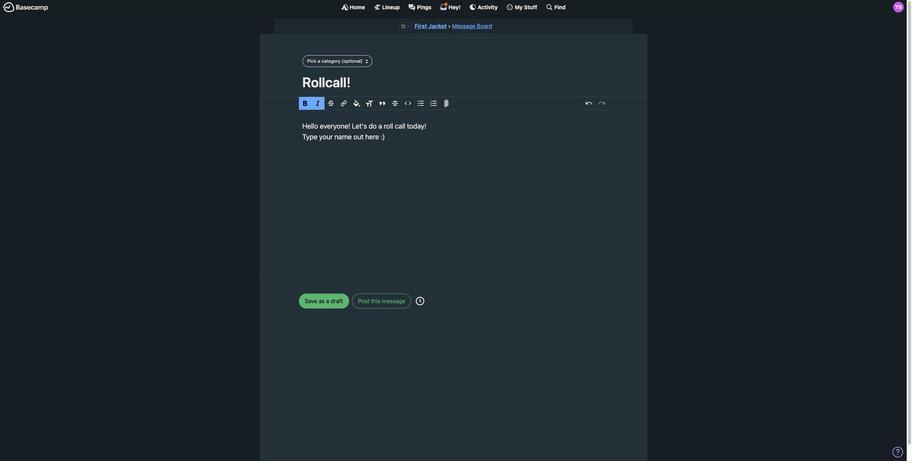 Task type: describe. For each thing, give the bounding box(es) containing it.
my stuff
[[515, 4, 537, 10]]

here
[[365, 132, 379, 141]]

hey! button
[[440, 2, 461, 11]]

pick a category (optional)
[[307, 58, 363, 64]]

let's
[[352, 122, 367, 130]]

pick a category (optional) button
[[302, 55, 372, 67]]

hello
[[302, 122, 318, 130]]

a inside hello everyone! let's do a roll call today! type your name out here :)
[[378, 122, 382, 130]]

›
[[448, 23, 451, 29]]

:)
[[381, 132, 385, 141]]

name
[[335, 132, 352, 141]]

find button
[[546, 4, 566, 11]]

jacket
[[428, 23, 447, 29]]

first
[[415, 23, 427, 29]]

this
[[371, 298, 380, 304]]

my stuff button
[[506, 4, 537, 11]]

roll
[[384, 122, 393, 130]]

post
[[358, 298, 370, 304]]

main element
[[0, 0, 907, 14]]

activity link
[[469, 4, 498, 11]]

home link
[[341, 4, 365, 11]]

stuff
[[524, 4, 537, 10]]

tyler black image
[[893, 2, 904, 12]]

pings
[[417, 4, 431, 10]]

switch accounts image
[[3, 2, 48, 13]]

pick
[[307, 58, 316, 64]]

today!
[[407, 122, 426, 130]]

home
[[350, 4, 365, 10]]

my
[[515, 4, 523, 10]]

pings button
[[408, 4, 431, 11]]

schedule this to post later image
[[416, 297, 424, 305]]

category
[[321, 58, 341, 64]]

save as a draft button
[[299, 293, 349, 308]]

first jacket
[[415, 23, 447, 29]]

message board link
[[452, 23, 492, 29]]

Type a title… text field
[[302, 74, 604, 90]]

activity
[[478, 4, 498, 10]]



Task type: locate. For each thing, give the bounding box(es) containing it.
save
[[305, 298, 317, 304]]

out
[[353, 132, 364, 141]]

a right pick at top left
[[318, 58, 320, 64]]

first jacket link
[[415, 23, 447, 29]]

call
[[395, 122, 405, 130]]

0 horizontal spatial a
[[318, 58, 320, 64]]

do
[[369, 122, 377, 130]]

a right do
[[378, 122, 382, 130]]

hey!
[[449, 4, 461, 10]]

your
[[319, 132, 333, 141]]

message
[[382, 298, 405, 304]]

post this message button
[[352, 293, 411, 308]]

lineup
[[382, 4, 400, 10]]

a
[[318, 58, 320, 64], [378, 122, 382, 130], [326, 298, 329, 304]]

0 vertical spatial a
[[318, 58, 320, 64]]

(optional)
[[342, 58, 363, 64]]

1 vertical spatial a
[[378, 122, 382, 130]]

save as a draft
[[305, 298, 343, 304]]

message
[[452, 23, 475, 29]]

› message board
[[448, 23, 492, 29]]

everyone!
[[320, 122, 350, 130]]

Write away… text field
[[281, 110, 626, 265]]

type
[[302, 132, 317, 141]]

lineup link
[[374, 4, 400, 11]]

a right as
[[326, 298, 329, 304]]

find
[[554, 4, 566, 10]]

board
[[477, 23, 492, 29]]

as
[[319, 298, 325, 304]]

a inside pick a category (optional) button
[[318, 58, 320, 64]]

draft
[[331, 298, 343, 304]]

a inside save as a draft button
[[326, 298, 329, 304]]

2 horizontal spatial a
[[378, 122, 382, 130]]

2 vertical spatial a
[[326, 298, 329, 304]]

post this message
[[358, 298, 405, 304]]

hello everyone! let's do a roll call today! type your name out here :)
[[302, 122, 426, 141]]

1 horizontal spatial a
[[326, 298, 329, 304]]



Task type: vqa. For each thing, say whether or not it's contained in the screenshot.
Hey!
yes



